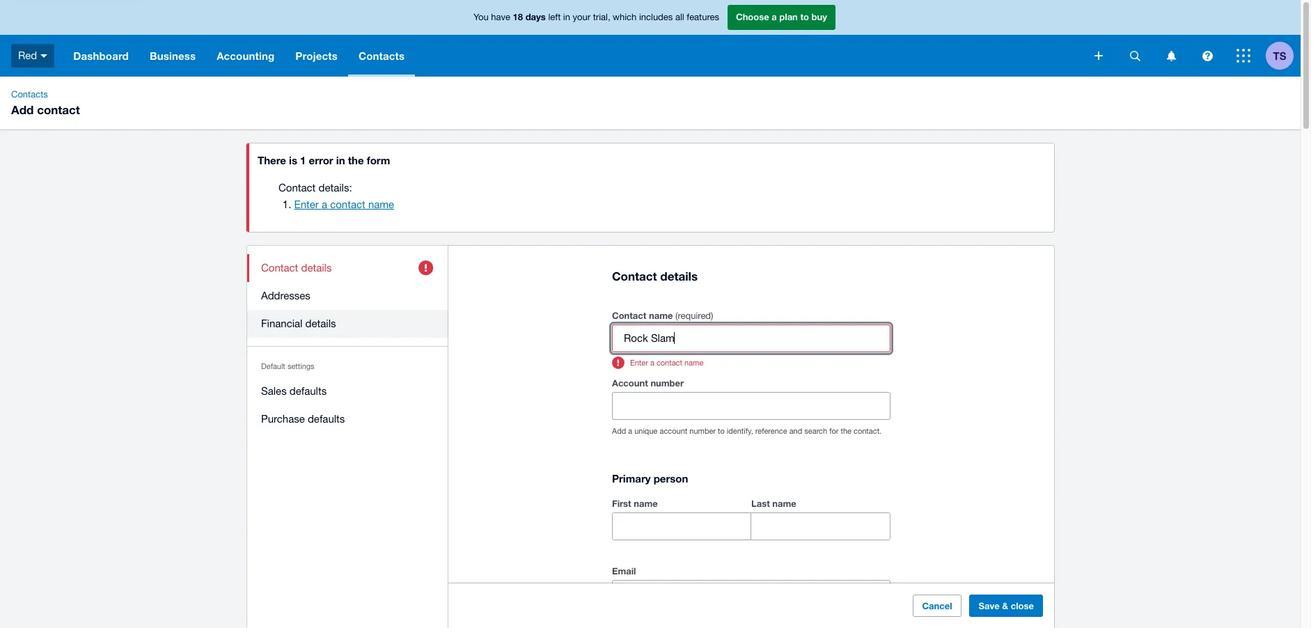 Task type: vqa. For each thing, say whether or not it's contained in the screenshot.
Projects DROPDOWN BUTTON
yes



Task type: locate. For each thing, give the bounding box(es) containing it.
1 vertical spatial to
[[718, 427, 725, 435]]

name down form
[[368, 198, 394, 210]]

contact for a
[[657, 359, 683, 367]]

name for first name
[[634, 498, 658, 509]]

Email text field
[[646, 581, 890, 607]]

banner
[[0, 0, 1301, 77]]

contacts inside popup button
[[359, 49, 405, 62]]

svg image
[[1130, 50, 1140, 61], [1202, 50, 1213, 61], [41, 54, 48, 58]]

reference
[[756, 427, 787, 435]]

group containing first name
[[612, 495, 891, 541]]

plan
[[780, 11, 798, 22]]

contact down contacts link
[[37, 102, 80, 117]]

add left 'unique'
[[612, 427, 626, 435]]

number
[[651, 378, 684, 389], [690, 427, 716, 435]]

0 vertical spatial in
[[563, 12, 570, 22]]

:
[[349, 182, 352, 194]]

defaults down sales defaults link
[[308, 413, 345, 425]]

0 vertical spatial defaults
[[290, 385, 327, 397]]

1 vertical spatial the
[[841, 427, 852, 435]]

sales
[[261, 385, 287, 397]]

contact down is at top left
[[279, 182, 316, 194]]

defaults for sales defaults
[[290, 385, 327, 397]]

contact
[[37, 102, 80, 117], [330, 198, 365, 210], [657, 359, 683, 367]]

default
[[261, 362, 285, 371]]

contact inside contact details : enter a contact name
[[279, 182, 316, 194]]

contact inside menu
[[261, 262, 298, 274]]

name left (required)
[[649, 310, 673, 321]]

1 horizontal spatial svg image
[[1130, 50, 1140, 61]]

0 vertical spatial add
[[11, 102, 34, 117]]

a for add
[[628, 427, 633, 435]]

to
[[801, 11, 809, 22], [718, 427, 725, 435]]

0 horizontal spatial number
[[651, 378, 684, 389]]

addresses link
[[247, 282, 449, 310]]

1 vertical spatial number
[[690, 427, 716, 435]]

the right for at the bottom right of the page
[[841, 427, 852, 435]]

form
[[367, 154, 390, 166]]

contact inside contact details : enter a contact name
[[330, 198, 365, 210]]

last
[[752, 498, 770, 509]]

number down enter a contact name
[[651, 378, 684, 389]]

1 horizontal spatial contact details
[[612, 269, 698, 284]]

contact up addresses
[[261, 262, 298, 274]]

details up addresses
[[301, 262, 332, 274]]

there
[[258, 154, 286, 166]]

contacts
[[359, 49, 405, 62], [11, 89, 48, 100]]

0 horizontal spatial enter
[[294, 198, 319, 210]]

1 horizontal spatial contact
[[330, 198, 365, 210]]

to left identify,
[[718, 427, 725, 435]]

0 vertical spatial contact
[[37, 102, 80, 117]]

name right last
[[773, 498, 797, 509]]

features
[[687, 12, 719, 22]]

1 horizontal spatial contacts
[[359, 49, 405, 62]]

add down contacts link
[[11, 102, 34, 117]]

contact details
[[261, 262, 332, 274], [612, 269, 698, 284]]

in
[[563, 12, 570, 22], [336, 154, 345, 166]]

0 horizontal spatial to
[[718, 427, 725, 435]]

0 horizontal spatial svg image
[[41, 54, 48, 58]]

0 vertical spatial the
[[348, 154, 364, 166]]

accounting button
[[206, 35, 285, 77]]

add
[[11, 102, 34, 117], [612, 427, 626, 435]]

a inside contact details : enter a contact name
[[322, 198, 327, 210]]

close
[[1011, 600, 1034, 612]]

&
[[1002, 600, 1009, 612]]

to inside "banner"
[[801, 11, 809, 22]]

a up account number on the bottom of page
[[650, 359, 655, 367]]

enter down 1
[[294, 198, 319, 210]]

red
[[18, 49, 37, 61]]

primary person
[[612, 472, 688, 485]]

1 vertical spatial add
[[612, 427, 626, 435]]

1 horizontal spatial the
[[841, 427, 852, 435]]

1 vertical spatial contact
[[330, 198, 365, 210]]

1 vertical spatial enter
[[630, 359, 648, 367]]

1 vertical spatial contacts
[[11, 89, 48, 100]]

a left 'unique'
[[628, 427, 633, 435]]

ts button
[[1266, 35, 1301, 77]]

contact up account number on the bottom of page
[[657, 359, 683, 367]]

0 horizontal spatial the
[[348, 154, 364, 166]]

name for last name
[[773, 498, 797, 509]]

contact.
[[854, 427, 882, 435]]

have
[[491, 12, 511, 22]]

in right error
[[336, 154, 345, 166]]

the
[[348, 154, 364, 166], [841, 427, 852, 435]]

a left plan
[[772, 11, 777, 22]]

to left buy
[[801, 11, 809, 22]]

is
[[289, 154, 297, 166]]

save
[[979, 600, 1000, 612]]

contact down :
[[330, 198, 365, 210]]

1 horizontal spatial in
[[563, 12, 570, 22]]

email
[[612, 566, 636, 577]]

menu
[[247, 246, 449, 442]]

enter a contact name link
[[294, 198, 394, 210]]

0 vertical spatial to
[[801, 11, 809, 22]]

1 horizontal spatial svg image
[[1167, 50, 1176, 61]]

0 horizontal spatial contacts
[[11, 89, 48, 100]]

contacts right projects
[[359, 49, 405, 62]]

your
[[573, 12, 591, 22]]

for
[[830, 427, 839, 435]]

business
[[150, 49, 196, 62]]

1 horizontal spatial to
[[801, 11, 809, 22]]

a down there is 1 error in the form
[[322, 198, 327, 210]]

identify,
[[727, 427, 753, 435]]

details down addresses link
[[305, 318, 336, 329]]

name inside contact details : enter a contact name
[[368, 198, 394, 210]]

1 horizontal spatial enter
[[630, 359, 648, 367]]

0 horizontal spatial add
[[11, 102, 34, 117]]

the left form
[[348, 154, 364, 166]]

purchase
[[261, 413, 305, 425]]

menu containing contact details
[[247, 246, 449, 442]]

1 vertical spatial defaults
[[308, 413, 345, 425]]

contacts link
[[6, 88, 53, 102]]

sales defaults
[[261, 385, 327, 397]]

contact
[[279, 182, 316, 194], [261, 262, 298, 274], [612, 269, 657, 284], [612, 310, 647, 321]]

1
[[300, 154, 306, 166]]

a for enter
[[650, 359, 655, 367]]

addresses
[[261, 290, 311, 302]]

details up enter a contact name 'link'
[[319, 182, 349, 194]]

you have 18 days left in your trial, which includes all features
[[474, 11, 719, 22]]

name right "first"
[[634, 498, 658, 509]]

a inside "banner"
[[772, 11, 777, 22]]

A business or person's name field
[[613, 325, 890, 352]]

contact details up addresses
[[261, 262, 332, 274]]

a
[[772, 11, 777, 22], [322, 198, 327, 210], [650, 359, 655, 367], [628, 427, 633, 435]]

0 vertical spatial contacts
[[359, 49, 405, 62]]

2 vertical spatial contact
[[657, 359, 683, 367]]

enter up account number on the bottom of page
[[630, 359, 648, 367]]

financial details
[[261, 318, 336, 329]]

name
[[368, 198, 394, 210], [649, 310, 673, 321], [685, 359, 704, 367], [634, 498, 658, 509], [773, 498, 797, 509]]

18
[[513, 11, 523, 22]]

svg image
[[1237, 49, 1251, 63], [1167, 50, 1176, 61], [1095, 52, 1103, 60]]

contacts down 'red' popup button
[[11, 89, 48, 100]]

group
[[612, 495, 891, 541]]

number right account
[[690, 427, 716, 435]]

financial
[[261, 318, 303, 329]]

accounting
[[217, 49, 275, 62]]

defaults down settings
[[290, 385, 327, 397]]

0 vertical spatial enter
[[294, 198, 319, 210]]

contact name (required)
[[612, 310, 714, 321]]

0 horizontal spatial contact
[[37, 102, 80, 117]]

1 vertical spatial in
[[336, 154, 345, 166]]

2 horizontal spatial contact
[[657, 359, 683, 367]]

details
[[319, 182, 349, 194], [301, 262, 332, 274], [660, 269, 698, 284], [305, 318, 336, 329]]

buy
[[812, 11, 827, 22]]

banner containing ts
[[0, 0, 1301, 77]]

contact details up contact name (required)
[[612, 269, 698, 284]]

enter
[[294, 198, 319, 210], [630, 359, 648, 367]]

defaults
[[290, 385, 327, 397], [308, 413, 345, 425]]

ts
[[1274, 49, 1287, 62]]

contact inside contacts add contact
[[37, 102, 80, 117]]

contacts inside contacts add contact
[[11, 89, 48, 100]]

financial details link
[[247, 310, 449, 338]]

in right left
[[563, 12, 570, 22]]



Task type: describe. For each thing, give the bounding box(es) containing it.
dashboard
[[73, 49, 129, 62]]

account
[[660, 427, 688, 435]]

purchase defaults link
[[247, 405, 449, 433]]

purchase defaults
[[261, 413, 345, 425]]

you
[[474, 12, 489, 22]]

unique
[[635, 427, 658, 435]]

add inside contacts add contact
[[11, 102, 34, 117]]

(required)
[[676, 311, 714, 321]]

details inside contact details : enter a contact name
[[319, 182, 349, 194]]

trial,
[[593, 12, 610, 22]]

choose
[[736, 11, 769, 22]]

account
[[612, 378, 648, 389]]

all
[[676, 12, 684, 22]]

svg image inside 'red' popup button
[[41, 54, 48, 58]]

a for choose
[[772, 11, 777, 22]]

error
[[309, 154, 333, 166]]

details up (required)
[[660, 269, 698, 284]]

add a unique account number to identify, reference and search for the contact.
[[612, 427, 882, 435]]

there is 1 error in the form
[[258, 154, 390, 166]]

0 horizontal spatial in
[[336, 154, 345, 166]]

1 horizontal spatial add
[[612, 427, 626, 435]]

left
[[548, 12, 561, 22]]

last name
[[752, 498, 797, 509]]

projects
[[296, 49, 338, 62]]

contacts add contact
[[11, 89, 80, 117]]

red button
[[0, 35, 63, 77]]

0 horizontal spatial svg image
[[1095, 52, 1103, 60]]

contacts button
[[348, 35, 415, 77]]

search
[[805, 427, 828, 435]]

projects button
[[285, 35, 348, 77]]

enter a contact name
[[630, 359, 704, 367]]

settings
[[288, 362, 315, 371]]

cancel
[[922, 600, 952, 612]]

contact details : enter a contact name
[[279, 182, 394, 210]]

0 horizontal spatial contact details
[[261, 262, 332, 274]]

Last name field
[[752, 513, 890, 540]]

choose a plan to buy
[[736, 11, 827, 22]]

2 horizontal spatial svg image
[[1202, 50, 1213, 61]]

contact up contact name (required)
[[612, 269, 657, 284]]

primary
[[612, 472, 651, 485]]

2 horizontal spatial svg image
[[1237, 49, 1251, 63]]

account number
[[612, 378, 684, 389]]

first name
[[612, 498, 658, 509]]

0 vertical spatial number
[[651, 378, 684, 389]]

defaults for purchase defaults
[[308, 413, 345, 425]]

contact up enter a contact name
[[612, 310, 647, 321]]

includes
[[639, 12, 673, 22]]

enter inside contact details : enter a contact name
[[294, 198, 319, 210]]

cancel button
[[913, 595, 962, 617]]

First name field
[[613, 513, 751, 540]]

contact for add
[[37, 102, 80, 117]]

and
[[790, 427, 803, 435]]

name down (required)
[[685, 359, 704, 367]]

business button
[[139, 35, 206, 77]]

sales defaults link
[[247, 377, 449, 405]]

contacts for contacts add contact
[[11, 89, 48, 100]]

Account number field
[[613, 393, 890, 419]]

which
[[613, 12, 637, 22]]

contacts for contacts
[[359, 49, 405, 62]]

default settings
[[261, 362, 315, 371]]

1 horizontal spatial number
[[690, 427, 716, 435]]

contact details link
[[247, 254, 449, 282]]

person
[[654, 472, 688, 485]]

save & close button
[[970, 595, 1043, 617]]

days
[[526, 11, 546, 22]]

save & close
[[979, 600, 1034, 612]]

name for contact name (required)
[[649, 310, 673, 321]]

in inside the you have 18 days left in your trial, which includes all features
[[563, 12, 570, 22]]

dashboard link
[[63, 35, 139, 77]]

first
[[612, 498, 631, 509]]



